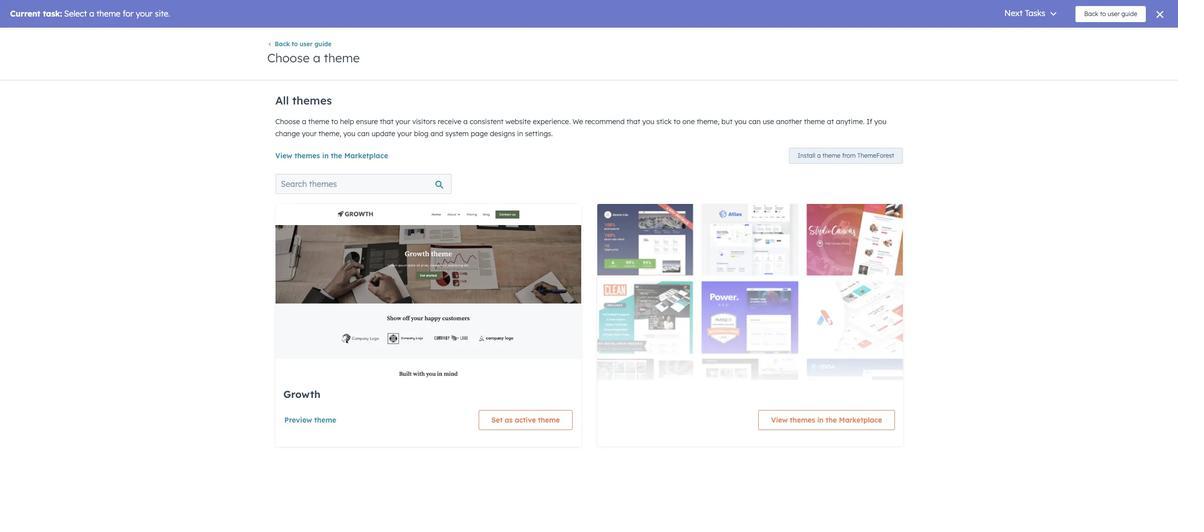 Task type: vqa. For each thing, say whether or not it's contained in the screenshot.
website
yes



Task type: locate. For each thing, give the bounding box(es) containing it.
to left the one
[[674, 117, 681, 126]]

1 horizontal spatial view themes in the marketplace
[[771, 416, 883, 425]]

theme right preview
[[314, 416, 337, 425]]

view for the top view themes in the marketplace link
[[275, 151, 292, 160]]

choose inside choose a theme to help ensure that your visitors receive a consistent website experience. we recommend that you stick to one theme, but you can use another theme at anytime. if you change your theme, you can update your blog and system page designs in settings.
[[275, 117, 300, 126]]

you left stick
[[643, 117, 655, 126]]

install
[[798, 152, 816, 159]]

can
[[749, 117, 761, 126], [358, 129, 370, 138]]

preview image for 'growth' theme image
[[275, 204, 581, 518]]

0 vertical spatial themes
[[292, 94, 332, 108]]

1 vertical spatial marketplace
[[839, 416, 883, 425]]

view themes in the marketplace link
[[275, 151, 388, 160], [759, 411, 895, 431]]

theme,
[[697, 117, 720, 126], [319, 129, 342, 138]]

ensure
[[356, 117, 378, 126]]

theme left from
[[823, 152, 841, 159]]

0 vertical spatial the
[[331, 151, 342, 160]]

choose up change
[[275, 117, 300, 126]]

that right "recommend"
[[627, 117, 641, 126]]

in inside choose a theme to help ensure that your visitors receive a consistent website experience. we recommend that you stick to one theme, but you can use another theme at anytime. if you change your theme, you can update your blog and system page designs in settings.
[[517, 129, 523, 138]]

a right 'install'
[[817, 152, 821, 159]]

0 vertical spatial marketplace
[[344, 151, 388, 160]]

view themes in the marketplace
[[275, 151, 388, 160], [771, 416, 883, 425]]

from
[[843, 152, 856, 159]]

designs
[[490, 129, 516, 138]]

choose for choose a theme
[[267, 50, 310, 66]]

set as active theme button
[[479, 411, 573, 431]]

set as active theme
[[492, 416, 560, 425]]

0 vertical spatial choose
[[267, 50, 310, 66]]

theme down guide
[[324, 50, 360, 66]]

0 horizontal spatial view themes in the marketplace
[[275, 151, 388, 160]]

back to user guide
[[275, 40, 332, 48]]

update
[[372, 129, 395, 138]]

1 horizontal spatial view
[[771, 416, 788, 425]]

0 vertical spatial theme,
[[697, 117, 720, 126]]

can down ensure
[[358, 129, 370, 138]]

1 horizontal spatial in
[[517, 129, 523, 138]]

the
[[331, 151, 342, 160], [826, 416, 837, 425]]

as
[[505, 416, 513, 425]]

0 vertical spatial view
[[275, 151, 292, 160]]

view themes in the marketplace for the bottommost view themes in the marketplace link
[[771, 416, 883, 425]]

0 horizontal spatial view themes in the marketplace link
[[275, 151, 388, 160]]

choose down back
[[267, 50, 310, 66]]

1 horizontal spatial that
[[627, 117, 641, 126]]

to left user
[[292, 40, 298, 48]]

you
[[643, 117, 655, 126], [735, 117, 747, 126], [875, 117, 887, 126], [343, 129, 356, 138]]

marketplace
[[344, 151, 388, 160], [839, 416, 883, 425]]

a inside button
[[817, 152, 821, 159]]

1 vertical spatial choose
[[275, 117, 300, 126]]

0 horizontal spatial marketplace
[[344, 151, 388, 160]]

a down all themes
[[302, 117, 306, 126]]

recommend
[[585, 117, 625, 126]]

experience.
[[533, 117, 571, 126]]

theme, left but
[[697, 117, 720, 126]]

1 vertical spatial the
[[826, 416, 837, 425]]

themes
[[292, 94, 332, 108], [295, 151, 320, 160], [790, 416, 816, 425]]

1 horizontal spatial view themes in the marketplace link
[[759, 411, 895, 431]]

0 horizontal spatial view
[[275, 151, 292, 160]]

your
[[396, 117, 411, 126], [302, 129, 317, 138], [397, 129, 412, 138]]

at
[[827, 117, 834, 126]]

view themes in the marketplace inside view themes in the marketplace link
[[771, 416, 883, 425]]

set
[[492, 416, 503, 425]]

to
[[292, 40, 298, 48], [331, 117, 338, 126], [674, 117, 681, 126]]

a down guide
[[313, 50, 321, 66]]

1 vertical spatial view themes in the marketplace link
[[759, 411, 895, 431]]

0 vertical spatial can
[[749, 117, 761, 126]]

install a theme from themeforest button
[[790, 148, 903, 164]]

0 horizontal spatial theme,
[[319, 129, 342, 138]]

themes for the top view themes in the marketplace link
[[295, 151, 320, 160]]

0 horizontal spatial in
[[322, 151, 329, 160]]

theme
[[324, 50, 360, 66], [308, 117, 329, 126], [804, 117, 825, 126], [823, 152, 841, 159], [314, 416, 337, 425], [538, 416, 560, 425]]

your right change
[[302, 129, 317, 138]]

1 vertical spatial view
[[771, 416, 788, 425]]

0 vertical spatial view themes in the marketplace link
[[275, 151, 388, 160]]

a
[[313, 50, 321, 66], [302, 117, 306, 126], [464, 117, 468, 126], [817, 152, 821, 159]]

1 vertical spatial can
[[358, 129, 370, 138]]

page
[[471, 129, 488, 138]]

1 vertical spatial view themes in the marketplace
[[771, 416, 883, 425]]

1 vertical spatial theme,
[[319, 129, 342, 138]]

you right but
[[735, 117, 747, 126]]

0 horizontal spatial to
[[292, 40, 298, 48]]

2 horizontal spatial to
[[674, 117, 681, 126]]

choose
[[267, 50, 310, 66], [275, 117, 300, 126]]

1 that from the left
[[380, 117, 394, 126]]

view
[[275, 151, 292, 160], [771, 416, 788, 425]]

0 vertical spatial in
[[517, 129, 523, 138]]

that up update
[[380, 117, 394, 126]]

1 horizontal spatial to
[[331, 117, 338, 126]]

2 vertical spatial themes
[[790, 416, 816, 425]]

0 horizontal spatial that
[[380, 117, 394, 126]]

you right if
[[875, 117, 887, 126]]

one
[[683, 117, 695, 126]]

we
[[573, 117, 583, 126]]

growth
[[283, 388, 321, 401]]

in
[[517, 129, 523, 138], [322, 151, 329, 160], [818, 416, 824, 425]]

install a theme from themeforest
[[798, 152, 895, 159]]

theme, down 'help'
[[319, 129, 342, 138]]

that
[[380, 117, 394, 126], [627, 117, 641, 126]]

website
[[506, 117, 531, 126]]

anytime.
[[836, 117, 865, 126]]

2 vertical spatial in
[[818, 416, 824, 425]]

1 vertical spatial themes
[[295, 151, 320, 160]]

to left 'help'
[[331, 117, 338, 126]]

view themes in the marketplace for the top view themes in the marketplace link
[[275, 151, 388, 160]]

0 vertical spatial view themes in the marketplace
[[275, 151, 388, 160]]

0 horizontal spatial can
[[358, 129, 370, 138]]

themes inside theme selection page description element
[[292, 94, 332, 108]]

a for install a theme from themeforest
[[817, 152, 821, 159]]

1 horizontal spatial the
[[826, 416, 837, 425]]

can left use
[[749, 117, 761, 126]]



Task type: describe. For each thing, give the bounding box(es) containing it.
theme left "at"
[[804, 117, 825, 126]]

consistent
[[470, 117, 504, 126]]

preview theme button
[[284, 411, 337, 431]]

theme right active
[[538, 416, 560, 425]]

choose a theme to help ensure that your visitors receive a consistent website experience. we recommend that you stick to one theme, but you can use another theme at anytime. if you change your theme, you can update your blog and system page designs in settings.
[[275, 117, 887, 138]]

choose a theme
[[267, 50, 360, 66]]

all themes
[[275, 94, 332, 108]]

view for the bottommost view themes in the marketplace link
[[771, 416, 788, 425]]

guide
[[315, 40, 332, 48]]

2 horizontal spatial in
[[818, 416, 824, 425]]

another
[[777, 117, 802, 126]]

back
[[275, 40, 290, 48]]

change
[[275, 129, 300, 138]]

if
[[867, 117, 873, 126]]

active
[[515, 416, 536, 425]]

a for choose a theme
[[313, 50, 321, 66]]

you down 'help'
[[343, 129, 356, 138]]

a for choose a theme to help ensure that your visitors receive a consistent website experience. we recommend that you stick to one theme, but you can use another theme at anytime. if you change your theme, you can update your blog and system page designs in settings.
[[302, 117, 306, 126]]

all
[[275, 94, 289, 108]]

theme inside "button"
[[314, 416, 337, 425]]

stick
[[657, 117, 672, 126]]

your left visitors
[[396, 117, 411, 126]]

1 horizontal spatial marketplace
[[839, 416, 883, 425]]

user
[[300, 40, 313, 48]]

preview
[[284, 416, 312, 425]]

back to user guide link
[[267, 40, 332, 48]]

receive
[[438, 117, 462, 126]]

a up system
[[464, 117, 468, 126]]

theme selection page description element
[[275, 90, 903, 140]]

1 vertical spatial in
[[322, 151, 329, 160]]

themeforest
[[858, 152, 895, 159]]

themes for the bottommost view themes in the marketplace link
[[790, 416, 816, 425]]

theme down all themes
[[308, 117, 329, 126]]

choose for choose a theme to help ensure that your visitors receive a consistent website experience. we recommend that you stick to one theme, but you can use another theme at anytime. if you change your theme, you can update your blog and system page designs in settings.
[[275, 117, 300, 126]]

but
[[722, 117, 733, 126]]

blog
[[414, 129, 429, 138]]

settings.
[[525, 129, 553, 138]]

and
[[431, 129, 444, 138]]

your left blog
[[397, 129, 412, 138]]

2 that from the left
[[627, 117, 641, 126]]

1 horizontal spatial theme,
[[697, 117, 720, 126]]

themes for theme selection page description element
[[292, 94, 332, 108]]

0 horizontal spatial the
[[331, 151, 342, 160]]

use
[[763, 117, 775, 126]]

help
[[340, 117, 354, 126]]

system
[[446, 129, 469, 138]]

1 horizontal spatial can
[[749, 117, 761, 126]]

theme search bar search field
[[275, 174, 452, 194]]

visitors
[[412, 117, 436, 126]]

preview theme
[[284, 416, 337, 425]]



